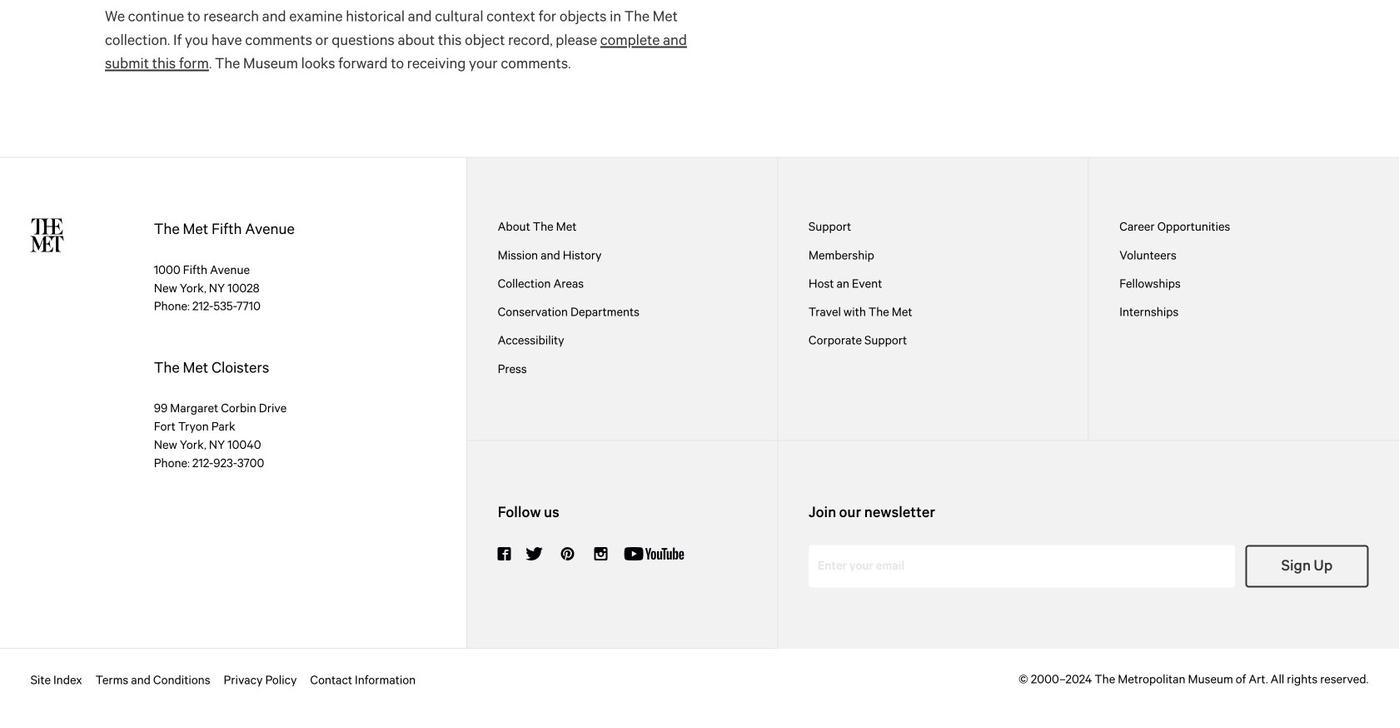 Task type: locate. For each thing, give the bounding box(es) containing it.
external: https://twitter.com/metmuseum image
[[524, 547, 544, 560]]

external: https://www.youtube.com/user/metmuseum image
[[624, 547, 684, 560]]

external: https://www.instagram.com/metmuseum/ image
[[591, 547, 611, 560]]



Task type: vqa. For each thing, say whether or not it's contained in the screenshot.
external: https://www.instagram.com/metmuseum/ image
yes



Task type: describe. For each thing, give the bounding box(es) containing it.
external: http://www.facebook.com/metmuseum image
[[498, 547, 511, 560]]

homepage image
[[30, 219, 64, 252]]

external: https://pinterest.com/metmuseum/ image
[[557, 547, 577, 560]]

Enter your email email field
[[809, 545, 1235, 588]]



